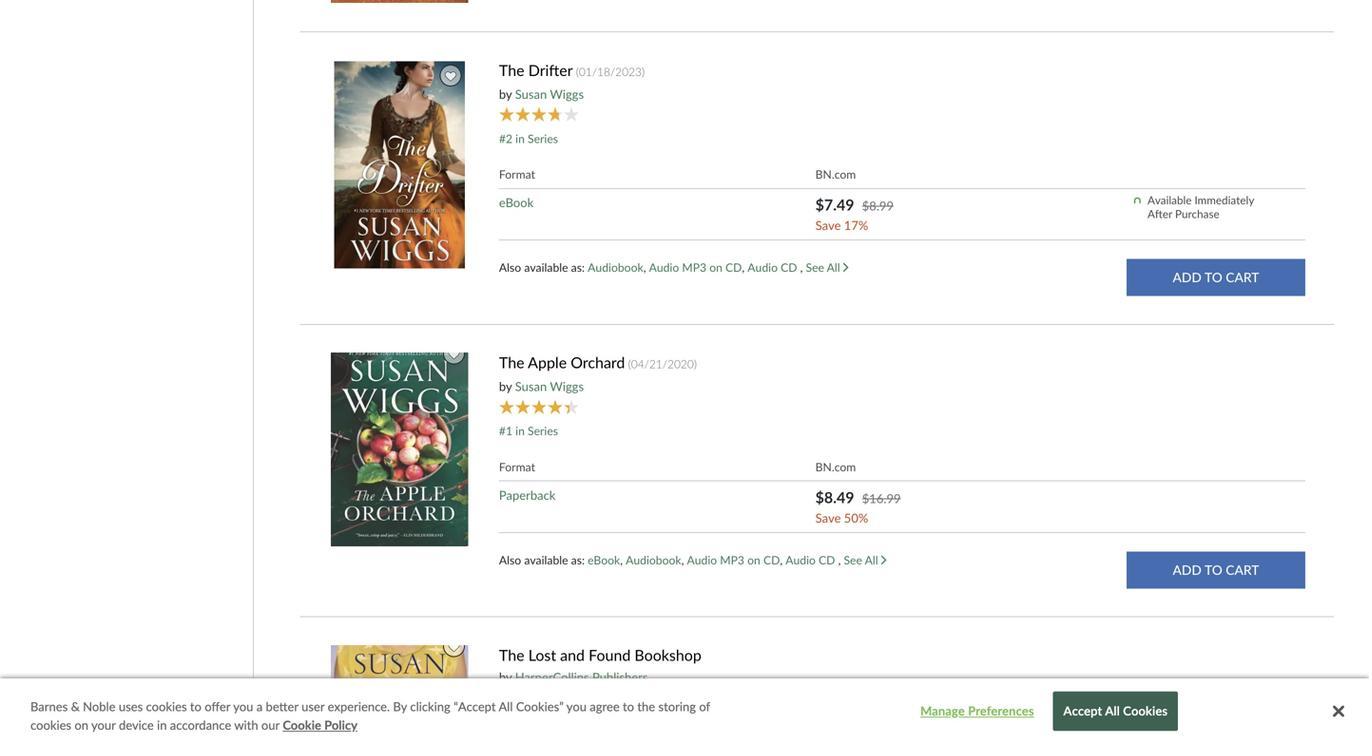 Task type: locate. For each thing, give the bounding box(es) containing it.
1 vertical spatial save
[[816, 511, 841, 526]]

#2
[[499, 132, 513, 145]]

0 vertical spatial as:
[[571, 261, 585, 275]]

2 available from the top
[[524, 554, 568, 567]]

1 vertical spatial format
[[499, 460, 536, 474]]

series for drifter
[[528, 132, 558, 145]]

(04/21/2020)
[[628, 357, 697, 371]]

0 vertical spatial ebook
[[499, 195, 534, 210]]

save for $8.49
[[816, 511, 841, 526]]

the left apple
[[499, 353, 525, 372]]

see all down 50% at the bottom right of page
[[844, 554, 882, 567]]

1 vertical spatial in
[[516, 424, 525, 438]]

format up the paperback "link"
[[499, 460, 536, 474]]

1 by from the top
[[499, 86, 512, 102]]

by
[[393, 700, 407, 715]]

1 to from the left
[[190, 700, 202, 715]]

2 save from the top
[[816, 511, 841, 526]]

accept all cookies button
[[1054, 692, 1179, 732]]

also available as: ebook , audiobook , audio mp3 on cd , audio cd ,
[[499, 554, 844, 567]]

1 vertical spatial see
[[844, 554, 863, 567]]

cd
[[726, 261, 742, 275], [781, 261, 798, 275], [764, 554, 780, 567], [819, 554, 836, 567]]

1 susan wiggs link from the top
[[515, 86, 584, 102]]

bn.com up the $8.49 link
[[816, 460, 856, 474]]

audio mp3 on cd link
[[649, 261, 742, 275], [687, 554, 780, 567]]

format
[[499, 168, 536, 181], [499, 460, 536, 474]]

audiobook
[[588, 261, 644, 275], [626, 554, 682, 567]]

1 series from the top
[[528, 132, 558, 145]]

1 vertical spatial ebook link
[[588, 554, 620, 567]]

2 vertical spatial in
[[157, 718, 167, 733]]

audio
[[649, 261, 679, 275], [748, 261, 778, 275], [687, 554, 717, 567], [786, 554, 816, 567]]

2 the from the top
[[499, 353, 525, 372]]

available
[[1148, 194, 1192, 207]]

1 also from the top
[[499, 261, 522, 275]]

$8.49
[[816, 488, 855, 507]]

ebook link
[[499, 195, 534, 210], [588, 554, 620, 567]]

1 the from the top
[[499, 61, 525, 79]]

0 vertical spatial save
[[816, 218, 841, 233]]

in for drifter
[[516, 132, 525, 145]]

after
[[1148, 207, 1173, 220]]

2 vertical spatial the
[[499, 646, 525, 665]]

the left 'drifter'
[[499, 61, 525, 79]]

see all
[[806, 261, 844, 275], [844, 554, 882, 567]]

0 vertical spatial ebook link
[[499, 195, 534, 210]]

0 vertical spatial audiobook link
[[588, 261, 644, 275]]

3 the from the top
[[499, 646, 525, 665]]

title: the apple orchard, author: susan wiggs image
[[330, 339, 470, 548]]

1 horizontal spatial to
[[623, 700, 635, 715]]

1 vertical spatial as:
[[571, 554, 585, 567]]

2 susan wiggs link from the top
[[515, 379, 584, 394]]

available up apple
[[524, 261, 568, 275]]

accept
[[1064, 704, 1103, 719]]

0 vertical spatial also
[[499, 261, 522, 275]]

1 vertical spatial on
[[748, 554, 761, 567]]

policy
[[324, 718, 358, 733]]

see
[[806, 261, 825, 275], [844, 554, 863, 567]]

1 vertical spatial see all
[[844, 554, 882, 567]]

2 as: from the top
[[571, 554, 585, 567]]

bn.com up $7.49
[[816, 168, 856, 181]]

1 you from the left
[[233, 700, 253, 715]]

cookie
[[283, 718, 321, 733]]

1 as: from the top
[[571, 261, 585, 275]]

see for topmost see all link
[[806, 261, 825, 275]]

as: for ebook
[[571, 554, 585, 567]]

susan wiggs link
[[515, 86, 584, 102], [515, 379, 584, 394]]

susan wiggs link for drifter
[[515, 86, 584, 102]]

1 horizontal spatial see all
[[844, 554, 882, 567]]

0 vertical spatial by
[[499, 86, 512, 102]]

format down #2 in series
[[499, 168, 536, 181]]

see all down $7.49 $8.99 save 17%
[[806, 261, 844, 275]]

mp3
[[682, 261, 707, 275], [720, 554, 745, 567]]

available for audiobook
[[524, 261, 568, 275]]

1 save from the top
[[816, 218, 841, 233]]

manage
[[921, 704, 965, 719]]

as:
[[571, 261, 585, 275], [571, 554, 585, 567]]

the lost and found bookshop link
[[499, 646, 702, 665]]

save inside $8.49 $16.99 save 50%
[[816, 511, 841, 526]]

in right #1 on the left
[[516, 424, 525, 438]]

in right device
[[157, 718, 167, 733]]

0 vertical spatial see all
[[806, 261, 844, 275]]

susan wiggs link down apple
[[515, 379, 584, 394]]

in right "#2"
[[516, 132, 525, 145]]

the inside the apple orchard (04/21/2020) by susan wiggs
[[499, 353, 525, 372]]

bookshop
[[635, 646, 702, 665]]

see all link down 50% at the bottom right of page
[[844, 554, 887, 567]]

0 horizontal spatial on
[[75, 718, 89, 733]]

0 horizontal spatial mp3
[[682, 261, 707, 275]]

1 horizontal spatial on
[[710, 261, 723, 275]]

0 horizontal spatial see
[[806, 261, 825, 275]]

1 susan from the top
[[515, 86, 547, 102]]

2 vertical spatial on
[[75, 718, 89, 733]]

2 bn.com from the top
[[816, 460, 856, 474]]

paperback link
[[499, 488, 556, 503]]

series right "#2"
[[528, 132, 558, 145]]

save down $7.49 link
[[816, 218, 841, 233]]

all
[[827, 261, 841, 275], [865, 554, 879, 567], [499, 700, 513, 715], [1106, 704, 1121, 719]]

audio cd link
[[748, 261, 798, 275], [786, 554, 836, 567]]

format for drifter
[[499, 168, 536, 181]]

0 vertical spatial audio mp3 on cd link
[[649, 261, 742, 275]]

1 available from the top
[[524, 261, 568, 275]]

by inside the lost and found bookshop by harpercollins publishers
[[499, 670, 512, 685]]

2 series from the top
[[528, 424, 558, 438]]

save 50% element
[[816, 509, 1132, 528]]

bn.com for $7.49
[[816, 168, 856, 181]]

wiggs inside the drifter (01/18/2023) by susan wiggs
[[550, 86, 584, 102]]

susan
[[515, 86, 547, 102], [515, 379, 547, 394]]

also for also available as: audiobook , audio mp3 on cd , audio cd ,
[[499, 261, 522, 275]]

1 vertical spatial also
[[499, 554, 522, 567]]

see left right image
[[844, 554, 863, 567]]

to left the
[[623, 700, 635, 715]]

series
[[528, 132, 558, 145], [528, 424, 558, 438]]

audiobook link
[[588, 261, 644, 275], [626, 554, 682, 567]]

immediately
[[1195, 194, 1255, 207]]

wiggs
[[550, 86, 584, 102], [550, 379, 584, 394]]

series right #1 on the left
[[528, 424, 558, 438]]

by up #1 on the left
[[499, 379, 512, 394]]

the for the drifter
[[499, 61, 525, 79]]

0 vertical spatial susan wiggs link
[[515, 86, 584, 102]]

see all link down 17%
[[806, 261, 849, 275]]

by left harpercollins
[[499, 670, 512, 685]]

as: for audiobook
[[571, 261, 585, 275]]

1 vertical spatial series
[[528, 424, 558, 438]]

$8.49 link
[[816, 488, 855, 507]]

50%
[[845, 511, 869, 526]]

#1 in series
[[499, 424, 558, 438]]

1 vertical spatial bn.com
[[816, 460, 856, 474]]

2 you from the left
[[567, 700, 587, 715]]

all inside button
[[1106, 704, 1121, 719]]

by up "#2"
[[499, 86, 512, 102]]

wiggs down apple
[[550, 379, 584, 394]]

susan wiggs link down 'drifter'
[[515, 86, 584, 102]]

manage preferences button
[[918, 693, 1037, 731]]

2 by from the top
[[499, 379, 512, 394]]

None submit
[[1127, 259, 1306, 296], [1127, 552, 1306, 589], [1127, 259, 1306, 296], [1127, 552, 1306, 589]]

publishers
[[593, 670, 648, 685]]

privacy alert dialog
[[0, 679, 1370, 745]]

purchase
[[1176, 207, 1220, 220]]

all right accept
[[1106, 704, 1121, 719]]

see for bottom see all link
[[844, 554, 863, 567]]

also
[[499, 261, 522, 275], [499, 554, 522, 567]]

0 vertical spatial bn.com
[[816, 168, 856, 181]]

audio cd link down the $8.49 link
[[786, 554, 836, 567]]

1 format from the top
[[499, 168, 536, 181]]

1 vertical spatial mp3
[[720, 554, 745, 567]]

of
[[700, 700, 711, 715]]

2 wiggs from the top
[[550, 379, 584, 394]]

1 vertical spatial by
[[499, 379, 512, 394]]

also for also available as: ebook , audiobook , audio mp3 on cd , audio cd ,
[[499, 554, 522, 567]]

2 vertical spatial by
[[499, 670, 512, 685]]

0 vertical spatial in
[[516, 132, 525, 145]]

susan wiggs link for apple
[[515, 379, 584, 394]]

save
[[816, 218, 841, 233], [816, 511, 841, 526]]

see all link
[[806, 261, 849, 275], [844, 554, 887, 567]]

the inside the drifter (01/18/2023) by susan wiggs
[[499, 61, 525, 79]]

cookies
[[1124, 704, 1168, 719]]

0 vertical spatial susan
[[515, 86, 547, 102]]

the
[[499, 61, 525, 79], [499, 353, 525, 372], [499, 646, 525, 665]]

1 vertical spatial wiggs
[[550, 379, 584, 394]]

cookies up device
[[146, 700, 187, 715]]

see left right icon
[[806, 261, 825, 275]]

1 vertical spatial available
[[524, 554, 568, 567]]

right image
[[844, 263, 849, 273]]

0 vertical spatial audiobook
[[588, 261, 644, 275]]

in
[[516, 132, 525, 145], [516, 424, 525, 438], [157, 718, 167, 733]]

$7.49 link
[[816, 196, 855, 214]]

save 16% element
[[816, 217, 1132, 235]]

old price was $16.99 element
[[858, 491, 901, 507]]

1 horizontal spatial see
[[844, 554, 863, 567]]

0 horizontal spatial you
[[233, 700, 253, 715]]

wiggs down 'drifter'
[[550, 86, 584, 102]]

the left lost
[[499, 646, 525, 665]]

available
[[524, 261, 568, 275], [524, 554, 568, 567]]

17%
[[845, 218, 869, 233]]

1 bn.com from the top
[[816, 168, 856, 181]]

,
[[644, 261, 646, 275], [742, 261, 745, 275], [801, 261, 803, 275], [620, 554, 623, 567], [682, 554, 684, 567], [780, 554, 783, 567], [839, 554, 841, 567]]

you left agree
[[567, 700, 587, 715]]

audio cd link left right icon
[[748, 261, 798, 275]]

1 horizontal spatial mp3
[[720, 554, 745, 567]]

#1 in series link
[[499, 420, 558, 438]]

all right "accept
[[499, 700, 513, 715]]

cookie policy
[[283, 718, 358, 733]]

0 vertical spatial cookies
[[146, 700, 187, 715]]

1 horizontal spatial cookies
[[146, 700, 187, 715]]

ebook
[[499, 195, 534, 210], [588, 554, 620, 567]]

1 vertical spatial susan
[[515, 379, 547, 394]]

and
[[560, 646, 585, 665]]

susan down apple
[[515, 379, 547, 394]]

#2 in series
[[499, 132, 558, 145]]

better
[[266, 700, 299, 715]]

you left a
[[233, 700, 253, 715]]

0 vertical spatial wiggs
[[550, 86, 584, 102]]

to up accordance
[[190, 700, 202, 715]]

paperback
[[499, 488, 556, 503]]

0 vertical spatial the
[[499, 61, 525, 79]]

0 vertical spatial mp3
[[682, 261, 707, 275]]

with
[[234, 718, 258, 733]]

available down the paperback "link"
[[524, 554, 568, 567]]

0 vertical spatial format
[[499, 168, 536, 181]]

0 vertical spatial available
[[524, 261, 568, 275]]

0 vertical spatial series
[[528, 132, 558, 145]]

found
[[589, 646, 631, 665]]

the for the apple orchard
[[499, 353, 525, 372]]

1 vertical spatial see all link
[[844, 554, 887, 567]]

1 vertical spatial the
[[499, 353, 525, 372]]

2 also from the top
[[499, 554, 522, 567]]

1 vertical spatial audio mp3 on cd link
[[687, 554, 780, 567]]

susan down 'drifter'
[[515, 86, 547, 102]]

see all for right image
[[844, 554, 882, 567]]

1 wiggs from the top
[[550, 86, 584, 102]]

save inside $7.49 $8.99 save 17%
[[816, 218, 841, 233]]

0 vertical spatial see
[[806, 261, 825, 275]]

1 horizontal spatial you
[[567, 700, 587, 715]]

the inside the lost and found bookshop by harpercollins publishers
[[499, 646, 525, 665]]

1 horizontal spatial ebook link
[[588, 554, 620, 567]]

0 horizontal spatial to
[[190, 700, 202, 715]]

preferences
[[969, 704, 1035, 719]]

1 vertical spatial cookies
[[30, 718, 71, 733]]

experience.
[[328, 700, 390, 715]]

2 susan from the top
[[515, 379, 547, 394]]

$16.99
[[863, 491, 901, 507]]

2 format from the top
[[499, 460, 536, 474]]

to
[[190, 700, 202, 715], [623, 700, 635, 715]]

0 vertical spatial audio cd link
[[748, 261, 798, 275]]

you
[[233, 700, 253, 715], [567, 700, 587, 715]]

0 horizontal spatial see all
[[806, 261, 844, 275]]

cookies down the barnes at the bottom of the page
[[30, 718, 71, 733]]

3 by from the top
[[499, 670, 512, 685]]

1 vertical spatial susan wiggs link
[[515, 379, 584, 394]]

save down $8.49
[[816, 511, 841, 526]]

agree
[[590, 700, 620, 715]]

1 horizontal spatial ebook
[[588, 554, 620, 567]]



Task type: describe. For each thing, give the bounding box(es) containing it.
all left right image
[[865, 554, 879, 567]]

in inside barnes & noble uses cookies to offer you a better user experience. by clicking "accept all cookies" you agree to the storing of cookies on your device in accordance with our
[[157, 718, 167, 733]]

save for $7.49
[[816, 218, 841, 233]]

clicking
[[410, 700, 451, 715]]

your
[[91, 718, 116, 733]]

all inside barnes & noble uses cookies to offer you a better user experience. by clicking "accept all cookies" you agree to the storing of cookies on your device in accordance with our
[[499, 700, 513, 715]]

in for apple
[[516, 424, 525, 438]]

our
[[262, 718, 280, 733]]

$8.49 $16.99 save 50%
[[816, 488, 901, 526]]

device
[[119, 718, 154, 733]]

$8.99
[[863, 199, 894, 214]]

#2 in series link
[[499, 127, 558, 145]]

susan inside the apple orchard (04/21/2020) by susan wiggs
[[515, 379, 547, 394]]

apple
[[528, 353, 567, 372]]

"accept
[[454, 700, 496, 715]]

noble
[[83, 700, 116, 715]]

manage preferences
[[921, 704, 1035, 719]]

harpercollins
[[515, 670, 589, 685]]

on inside barnes & noble uses cookies to offer you a better user experience. by clicking "accept all cookies" you agree to the storing of cookies on your device in accordance with our
[[75, 718, 89, 733]]

1 vertical spatial audiobook
[[626, 554, 682, 567]]

the
[[638, 700, 656, 715]]

right image
[[882, 555, 887, 565]]

series for apple
[[528, 424, 558, 438]]

title: the lost and found bookshop image
[[330, 632, 470, 745]]

title: the drifter, author: susan wiggs image
[[333, 60, 466, 269]]

(01/18/2023)
[[576, 64, 645, 78]]

offer
[[205, 700, 230, 715]]

barnes & noble uses cookies to offer you a better user experience. by clicking "accept all cookies" you agree to the storing of cookies on your device in accordance with our
[[30, 700, 711, 733]]

accordance
[[170, 718, 231, 733]]

lost
[[529, 646, 557, 665]]

also available as: audiobook , audio mp3 on cd , audio cd ,
[[499, 261, 806, 275]]

2 horizontal spatial on
[[748, 554, 761, 567]]

&
[[71, 700, 80, 715]]

$7.49
[[816, 196, 855, 214]]

all left right icon
[[827, 261, 841, 275]]

#1
[[499, 424, 513, 438]]

2 to from the left
[[623, 700, 635, 715]]

cookie policy link
[[283, 717, 358, 735]]

1 vertical spatial audio cd link
[[786, 554, 836, 567]]

harpercollins publishers link
[[515, 670, 648, 685]]

0 horizontal spatial ebook
[[499, 195, 534, 210]]

bn.com for $8.49
[[816, 460, 856, 474]]

by inside the drifter (01/18/2023) by susan wiggs
[[499, 86, 512, 102]]

the drifter (01/18/2023) by susan wiggs
[[499, 61, 645, 102]]

title: welcome to beach town: a novel, author: susan wiggs image
[[330, 0, 469, 4]]

1 vertical spatial audiobook link
[[626, 554, 682, 567]]

1 vertical spatial ebook
[[588, 554, 620, 567]]

accept all cookies
[[1064, 704, 1168, 719]]

the lost and found bookshop by harpercollins publishers
[[499, 646, 702, 685]]

uses
[[119, 700, 143, 715]]

available immediately after purchase
[[1148, 194, 1255, 220]]

user
[[302, 700, 325, 715]]

a
[[257, 700, 263, 715]]

nook n wide image
[[1135, 198, 1141, 204]]

drifter
[[529, 61, 573, 79]]

old price was $8.99 element
[[858, 199, 894, 214]]

orchard
[[571, 353, 625, 372]]

format for apple
[[499, 460, 536, 474]]

0 vertical spatial see all link
[[806, 261, 849, 275]]

storing
[[659, 700, 696, 715]]

cookies"
[[516, 700, 564, 715]]

by inside the apple orchard (04/21/2020) by susan wiggs
[[499, 379, 512, 394]]

barnes
[[30, 700, 68, 715]]

available for ebook
[[524, 554, 568, 567]]

0 vertical spatial on
[[710, 261, 723, 275]]

the apple orchard (04/21/2020) by susan wiggs
[[499, 353, 697, 394]]

0 horizontal spatial cookies
[[30, 718, 71, 733]]

see all for right icon
[[806, 261, 844, 275]]

$7.49 $8.99 save 17%
[[816, 196, 894, 233]]

wiggs inside the apple orchard (04/21/2020) by susan wiggs
[[550, 379, 584, 394]]

0 horizontal spatial ebook link
[[499, 195, 534, 210]]

susan inside the drifter (01/18/2023) by susan wiggs
[[515, 86, 547, 102]]



Task type: vqa. For each thing, say whether or not it's contained in the screenshot.
are
no



